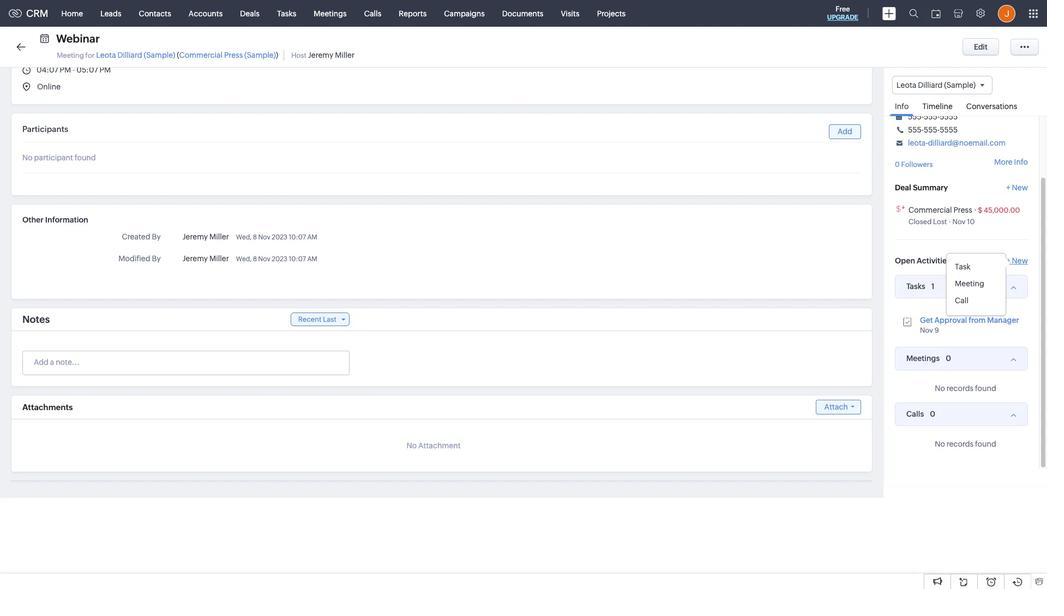Task type: describe. For each thing, give the bounding box(es) containing it.
meeting for meeting for leota dilliard (sample) ( commercial press (sample) )
[[57, 51, 84, 59]]

manager
[[987, 316, 1019, 324]]

information
[[45, 215, 88, 224]]

profile image
[[998, 5, 1016, 22]]

0 vertical spatial ·
[[974, 205, 977, 214]]

1 vertical spatial meetings
[[906, 354, 940, 363]]

records for calls
[[947, 439, 974, 448]]

add link
[[829, 124, 861, 139]]

0 followers
[[895, 160, 933, 169]]

task
[[955, 262, 971, 271]]

info link
[[890, 94, 914, 116]]

calls link
[[355, 0, 390, 26]]

last
[[323, 315, 337, 323]]

2 5555 from the top
[[940, 126, 958, 134]]

projects
[[597, 9, 626, 18]]

leota-
[[908, 139, 928, 147]]

call
[[955, 296, 969, 305]]

am for modified by
[[307, 255, 317, 263]]

jeremy miller for created by
[[183, 232, 229, 241]]

05:07
[[76, 65, 98, 74]]

online
[[37, 82, 61, 91]]

$
[[978, 206, 983, 214]]

timeline link
[[917, 94, 958, 116]]

modified
[[119, 254, 150, 263]]

no participant found
[[22, 153, 96, 162]]

attach link
[[816, 400, 861, 415]]

projects link
[[588, 0, 634, 26]]

+ inside + new "link"
[[1006, 183, 1010, 192]]

leads link
[[92, 0, 130, 26]]

reports link
[[390, 0, 435, 26]]

accounts
[[189, 9, 223, 18]]

)
[[276, 51, 278, 59]]

found for calls
[[975, 439, 996, 448]]

0 horizontal spatial meetings
[[314, 9, 347, 18]]

04:07
[[37, 65, 58, 74]]

host jeremy miller
[[291, 51, 355, 59]]

timeline
[[923, 102, 953, 111]]

0 horizontal spatial ·
[[949, 217, 951, 226]]

participants
[[22, 124, 68, 134]]

(sample) inside leota dilliard (sample) field
[[944, 81, 976, 89]]

contacts link
[[130, 0, 180, 26]]

leota-dilliard@noemail.com link
[[908, 139, 1006, 147]]

recent last
[[298, 315, 337, 323]]

summary
[[913, 183, 948, 192]]

dilliard inside field
[[918, 81, 943, 89]]

campaigns link
[[435, 0, 493, 26]]

2 + from the top
[[1006, 256, 1010, 265]]

accounts link
[[180, 0, 231, 26]]

0 horizontal spatial press
[[224, 51, 243, 59]]

participant
[[34, 153, 73, 162]]

(
[[177, 51, 179, 59]]

10
[[967, 217, 975, 226]]

home
[[61, 9, 83, 18]]

2 555-555-5555 from the top
[[908, 126, 958, 134]]

campaigns
[[444, 9, 485, 18]]

lost
[[933, 217, 947, 226]]

other
[[22, 215, 44, 224]]

tasks link
[[268, 0, 305, 26]]

8 for modified by
[[253, 255, 257, 263]]

attach
[[824, 403, 848, 411]]

leota-dilliard@noemail.com
[[908, 139, 1006, 147]]

attachment
[[418, 441, 461, 450]]

home link
[[53, 0, 92, 26]]

miller for created by
[[209, 232, 229, 241]]

commercial press link
[[909, 205, 972, 214]]

meetings link
[[305, 0, 355, 26]]

Leota Dilliard (Sample) field
[[892, 76, 993, 94]]

conversations
[[966, 102, 1017, 111]]

meeting for leota dilliard (sample) ( commercial press (sample) )
[[57, 51, 278, 59]]

0 for meetings
[[946, 354, 951, 363]]

meeting for meeting
[[955, 279, 984, 288]]

deal
[[895, 183, 911, 192]]

jeremy for created by
[[183, 232, 208, 241]]

documents link
[[493, 0, 552, 26]]

create menu image
[[882, 7, 896, 20]]

visits link
[[552, 0, 588, 26]]

visits
[[561, 9, 580, 18]]

0 vertical spatial found
[[75, 153, 96, 162]]

recent
[[298, 315, 322, 323]]

0 vertical spatial info
[[895, 102, 909, 111]]

jeremy for modified by
[[183, 254, 208, 263]]

commercial inside commercial press · $ 45,000.00 closed lost · nov 10
[[909, 205, 952, 214]]

+ new link
[[1006, 183, 1028, 197]]

0 vertical spatial jeremy
[[308, 51, 333, 59]]

attachments
[[22, 403, 73, 412]]

more info link
[[994, 158, 1028, 167]]

jeremy miller for modified by
[[183, 254, 229, 263]]

1 5555 from the top
[[940, 112, 958, 121]]

free
[[836, 5, 850, 13]]

modified by
[[119, 254, 161, 263]]

get approval from manager link
[[920, 316, 1019, 324]]

open activities
[[895, 256, 951, 265]]

commercial press · $ 45,000.00 closed lost · nov 10
[[909, 205, 1020, 226]]



Task type: locate. For each thing, give the bounding box(es) containing it.
555-555-5555 down timeline
[[908, 112, 958, 121]]

from
[[969, 316, 986, 324]]

documents
[[502, 9, 543, 18]]

5555 up leota-dilliard@noemail.com link
[[940, 126, 958, 134]]

0 horizontal spatial pm
[[60, 65, 71, 74]]

1 vertical spatial tasks
[[906, 282, 925, 291]]

+
[[1006, 183, 1010, 192], [1006, 256, 1010, 265]]

0 vertical spatial 5555
[[940, 112, 958, 121]]

2 wed, 8 nov 2023 10:07 am from the top
[[236, 255, 317, 263]]

0 vertical spatial no records found
[[935, 384, 996, 393]]

-
[[73, 65, 75, 74]]

10:07
[[289, 233, 306, 241], [289, 255, 306, 263]]

am
[[307, 233, 317, 241], [307, 255, 317, 263]]

upgrade
[[827, 14, 858, 21]]

tasks left 1
[[906, 282, 925, 291]]

am for created by
[[307, 233, 317, 241]]

2 vertical spatial miller
[[209, 254, 229, 263]]

calendar image
[[932, 9, 941, 18]]

created
[[122, 232, 150, 241]]

(sample) up timeline link
[[944, 81, 976, 89]]

0 vertical spatial commercial
[[179, 51, 223, 59]]

0 vertical spatial 0
[[895, 160, 900, 169]]

1 vertical spatial press
[[954, 205, 972, 214]]

0 horizontal spatial (sample)
[[144, 51, 175, 59]]

1 vertical spatial leota
[[897, 81, 916, 89]]

0 vertical spatial jeremy miller
[[183, 232, 229, 241]]

· left the $
[[974, 205, 977, 214]]

dilliard up timeline link
[[918, 81, 943, 89]]

·
[[974, 205, 977, 214], [949, 217, 951, 226]]

leota right for on the top left
[[96, 51, 116, 59]]

0 horizontal spatial dilliard
[[118, 51, 142, 59]]

2 records from the top
[[947, 439, 974, 448]]

2 vertical spatial jeremy
[[183, 254, 208, 263]]

activities
[[917, 256, 951, 265]]

1 vertical spatial 10:07
[[289, 255, 306, 263]]

more
[[994, 158, 1013, 167]]

commercial down "accounts"
[[179, 51, 223, 59]]

+ up the 45,000.00 in the right top of the page
[[1006, 183, 1010, 192]]

0 vertical spatial meetings
[[314, 9, 347, 18]]

None button
[[963, 38, 999, 56]]

press
[[224, 51, 243, 59], [954, 205, 972, 214]]

1 vertical spatial 5555
[[940, 126, 958, 134]]

wed, for modified by
[[236, 255, 252, 263]]

1 2023 from the top
[[272, 233, 287, 241]]

host
[[291, 51, 307, 59]]

wed, for created by
[[236, 233, 252, 241]]

deals
[[240, 9, 260, 18]]

leota dilliard (sample) link
[[96, 51, 175, 59]]

9
[[935, 326, 939, 334]]

conversations link
[[961, 94, 1023, 116]]

0 horizontal spatial tasks
[[277, 9, 296, 18]]

deal summary
[[895, 183, 948, 192]]

2023 for created by
[[272, 233, 287, 241]]

2 jeremy miller from the top
[[183, 254, 229, 263]]

1 horizontal spatial tasks
[[906, 282, 925, 291]]

nov
[[952, 217, 966, 226], [258, 233, 270, 241], [258, 255, 270, 263], [920, 326, 933, 334]]

wed, 8 nov 2023 10:07 am
[[236, 233, 317, 241], [236, 255, 317, 263]]

1 records from the top
[[947, 384, 974, 393]]

other information
[[22, 215, 88, 224]]

8
[[253, 233, 257, 241], [253, 255, 257, 263]]

1 vertical spatial 8
[[253, 255, 257, 263]]

1 vertical spatial found
[[975, 384, 996, 393]]

by right created
[[152, 232, 161, 241]]

+ new down the more info
[[1006, 183, 1028, 192]]

leota up info link
[[897, 81, 916, 89]]

calls inside calls link
[[364, 9, 381, 18]]

pm right 05:07 at the left top
[[100, 65, 111, 74]]

no records found
[[935, 384, 996, 393], [935, 439, 996, 448]]

2 new from the top
[[1012, 256, 1028, 265]]

1 horizontal spatial leota
[[897, 81, 916, 89]]

0 vertical spatial 8
[[253, 233, 257, 241]]

1 am from the top
[[307, 233, 317, 241]]

meeting down task on the right of page
[[955, 279, 984, 288]]

1 new from the top
[[1012, 183, 1028, 192]]

1 vertical spatial ·
[[949, 217, 951, 226]]

+ new down the 45,000.00 in the right top of the page
[[1006, 256, 1028, 265]]

0 vertical spatial 2023
[[272, 233, 287, 241]]

meeting up 04:07 pm - 05:07 pm on the left top
[[57, 51, 84, 59]]

1 vertical spatial records
[[947, 439, 974, 448]]

crm
[[26, 8, 48, 19]]

leads
[[100, 9, 121, 18]]

no records found for meetings
[[935, 384, 996, 393]]

get
[[920, 316, 933, 324]]

1 10:07 from the top
[[289, 233, 306, 241]]

8 for created by
[[253, 233, 257, 241]]

followers
[[901, 160, 933, 169]]

2 by from the top
[[152, 254, 161, 263]]

0 horizontal spatial info
[[895, 102, 909, 111]]

nov inside the get approval from manager nov 9
[[920, 326, 933, 334]]

no records found for calls
[[935, 439, 996, 448]]

wed,
[[236, 233, 252, 241], [236, 255, 252, 263]]

2 + new from the top
[[1006, 256, 1028, 265]]

0 horizontal spatial 0
[[895, 160, 900, 169]]

new
[[1012, 183, 1028, 192], [1012, 256, 1028, 265]]

2 pm from the left
[[100, 65, 111, 74]]

1 horizontal spatial meetings
[[906, 354, 940, 363]]

2 10:07 from the top
[[289, 255, 306, 263]]

1 vertical spatial no records found
[[935, 439, 996, 448]]

meetings up host jeremy miller
[[314, 9, 347, 18]]

1 + new from the top
[[1006, 183, 1028, 192]]

1 vertical spatial 2023
[[272, 255, 287, 263]]

(sample) left (
[[144, 51, 175, 59]]

miller for modified by
[[209, 254, 229, 263]]

0 vertical spatial leota
[[96, 51, 116, 59]]

1 vertical spatial new
[[1012, 256, 1028, 265]]

1 horizontal spatial calls
[[906, 410, 924, 418]]

crm link
[[9, 8, 48, 19]]

1 555-555-5555 from the top
[[908, 112, 958, 121]]

tasks
[[277, 9, 296, 18], [906, 282, 925, 291]]

0 vertical spatial wed, 8 nov 2023 10:07 am
[[236, 233, 317, 241]]

1 vertical spatial calls
[[906, 410, 924, 418]]

555-555-5555 up leota-
[[908, 126, 958, 134]]

pm left -
[[60, 65, 71, 74]]

1 vertical spatial 0
[[946, 354, 951, 363]]

Add a note... field
[[23, 357, 349, 368]]

1 vertical spatial jeremy miller
[[183, 254, 229, 263]]

04:07 pm - 05:07 pm
[[37, 65, 111, 74]]

meetings
[[314, 9, 347, 18], [906, 354, 940, 363]]

1 vertical spatial dilliard
[[918, 81, 943, 89]]

0 horizontal spatial leota
[[96, 51, 116, 59]]

0 vertical spatial am
[[307, 233, 317, 241]]

5555 down timeline
[[940, 112, 958, 121]]

tasks right deals link
[[277, 9, 296, 18]]

0 vertical spatial records
[[947, 384, 974, 393]]

(sample)
[[144, 51, 175, 59], [244, 51, 276, 59], [944, 81, 976, 89]]

meetings down '9'
[[906, 354, 940, 363]]

1 wed, from the top
[[236, 233, 252, 241]]

reports
[[399, 9, 427, 18]]

0 horizontal spatial calls
[[364, 9, 381, 18]]

0 vertical spatial +
[[1006, 183, 1010, 192]]

0 vertical spatial wed,
[[236, 233, 252, 241]]

2023 for modified by
[[272, 255, 287, 263]]

dilliard
[[118, 51, 142, 59], [918, 81, 943, 89]]

nov inside commercial press · $ 45,000.00 closed lost · nov 10
[[952, 217, 966, 226]]

notes
[[22, 314, 50, 325]]

add
[[838, 127, 852, 136]]

+ right task on the right of page
[[1006, 256, 1010, 265]]

by for modified by
[[152, 254, 161, 263]]

1 no records found from the top
[[935, 384, 996, 393]]

1 vertical spatial jeremy
[[183, 232, 208, 241]]

records for meetings
[[947, 384, 974, 393]]

new down the more info
[[1012, 183, 1028, 192]]

webinar
[[56, 32, 100, 45]]

press up 10
[[954, 205, 972, 214]]

1 8 from the top
[[253, 233, 257, 241]]

search element
[[903, 0, 925, 27]]

2 8 from the top
[[253, 255, 257, 263]]

0 horizontal spatial meeting
[[57, 51, 84, 59]]

2 horizontal spatial 0
[[946, 354, 951, 363]]

1 vertical spatial wed, 8 nov 2023 10:07 am
[[236, 255, 317, 263]]

0 vertical spatial + new
[[1006, 183, 1028, 192]]

profile element
[[992, 0, 1022, 26]]

0 vertical spatial 10:07
[[289, 233, 306, 241]]

commercial
[[179, 51, 223, 59], [909, 205, 952, 214]]

1 vertical spatial miller
[[209, 232, 229, 241]]

1 horizontal spatial press
[[954, 205, 972, 214]]

free upgrade
[[827, 5, 858, 21]]

meeting inside the meeting for leota dilliard (sample) ( commercial press (sample) )
[[57, 51, 84, 59]]

45,000.00
[[984, 206, 1020, 214]]

0 vertical spatial 555-555-5555
[[908, 112, 958, 121]]

1 horizontal spatial commercial
[[909, 205, 952, 214]]

2 no records found from the top
[[935, 439, 996, 448]]

10:07 for created by
[[289, 233, 306, 241]]

1 vertical spatial by
[[152, 254, 161, 263]]

deals link
[[231, 0, 268, 26]]

1 vertical spatial +
[[1006, 256, 1010, 265]]

2 wed, from the top
[[236, 255, 252, 263]]

1
[[931, 282, 935, 291]]

calls
[[364, 9, 381, 18], [906, 410, 924, 418]]

found for meetings
[[975, 384, 996, 393]]

2 horizontal spatial (sample)
[[944, 81, 976, 89]]

commercial press (sample) link
[[179, 51, 276, 59]]

0 horizontal spatial commercial
[[179, 51, 223, 59]]

create menu element
[[876, 0, 903, 26]]

get approval from manager nov 9
[[920, 316, 1019, 334]]

1 + from the top
[[1006, 183, 1010, 192]]

0 vertical spatial calls
[[364, 9, 381, 18]]

1 vertical spatial am
[[307, 255, 317, 263]]

(sample) left host
[[244, 51, 276, 59]]

miller
[[335, 51, 355, 59], [209, 232, 229, 241], [209, 254, 229, 263]]

created by
[[122, 232, 161, 241]]

info left timeline
[[895, 102, 909, 111]]

10:07 for modified by
[[289, 255, 306, 263]]

1 horizontal spatial info
[[1014, 158, 1028, 167]]

by for created by
[[152, 232, 161, 241]]

1 horizontal spatial dilliard
[[918, 81, 943, 89]]

wed, 8 nov 2023 10:07 am for created by
[[236, 233, 317, 241]]

by right modified
[[152, 254, 161, 263]]

no attachment
[[407, 441, 461, 450]]

0 vertical spatial miller
[[335, 51, 355, 59]]

for
[[85, 51, 95, 59]]

closed
[[909, 217, 932, 226]]

555-
[[908, 112, 924, 121], [924, 112, 940, 121], [908, 126, 924, 134], [924, 126, 940, 134]]

1 by from the top
[[152, 232, 161, 241]]

0 vertical spatial by
[[152, 232, 161, 241]]

open
[[895, 256, 915, 265]]

1 jeremy miller from the top
[[183, 232, 229, 241]]

0 for calls
[[930, 409, 935, 418]]

1 horizontal spatial ·
[[974, 205, 977, 214]]

1 horizontal spatial 0
[[930, 409, 935, 418]]

0 vertical spatial press
[[224, 51, 243, 59]]

1 horizontal spatial meeting
[[955, 279, 984, 288]]

1 vertical spatial meeting
[[955, 279, 984, 288]]

more info
[[994, 158, 1028, 167]]

2 vertical spatial 0
[[930, 409, 935, 418]]

0 vertical spatial new
[[1012, 183, 1028, 192]]

1 vertical spatial 555-555-5555
[[908, 126, 958, 134]]

press inside commercial press · $ 45,000.00 closed lost · nov 10
[[954, 205, 972, 214]]

leota dilliard (sample)
[[897, 81, 976, 89]]

pm
[[60, 65, 71, 74], [100, 65, 111, 74]]

0 vertical spatial dilliard
[[118, 51, 142, 59]]

new inside "link"
[[1012, 183, 1028, 192]]

1 vertical spatial info
[[1014, 158, 1028, 167]]

jeremy miller
[[183, 232, 229, 241], [183, 254, 229, 263]]

wed, 8 nov 2023 10:07 am for modified by
[[236, 255, 317, 263]]

leota inside field
[[897, 81, 916, 89]]

2 2023 from the top
[[272, 255, 287, 263]]

commercial up lost
[[909, 205, 952, 214]]

leota
[[96, 51, 116, 59], [897, 81, 916, 89]]

info right more
[[1014, 158, 1028, 167]]

1 horizontal spatial pm
[[100, 65, 111, 74]]

0
[[895, 160, 900, 169], [946, 354, 951, 363], [930, 409, 935, 418]]

new down the 45,000.00 in the right top of the page
[[1012, 256, 1028, 265]]

1 horizontal spatial (sample)
[[244, 51, 276, 59]]

dilliard@noemail.com
[[928, 139, 1006, 147]]

1 wed, 8 nov 2023 10:07 am from the top
[[236, 233, 317, 241]]

press left the )
[[224, 51, 243, 59]]

1 vertical spatial wed,
[[236, 255, 252, 263]]

meeting
[[57, 51, 84, 59], [955, 279, 984, 288]]

contacts
[[139, 9, 171, 18]]

approval
[[935, 316, 967, 324]]

· right lost
[[949, 217, 951, 226]]

search image
[[909, 9, 918, 18]]

1 pm from the left
[[60, 65, 71, 74]]

5555
[[940, 112, 958, 121], [940, 126, 958, 134]]

0 vertical spatial tasks
[[277, 9, 296, 18]]

0 vertical spatial meeting
[[57, 51, 84, 59]]

+ new
[[1006, 183, 1028, 192], [1006, 256, 1028, 265]]

1 vertical spatial + new
[[1006, 256, 1028, 265]]

records
[[947, 384, 974, 393], [947, 439, 974, 448]]

1 vertical spatial commercial
[[909, 205, 952, 214]]

2 vertical spatial found
[[975, 439, 996, 448]]

2 am from the top
[[307, 255, 317, 263]]

dilliard right for on the top left
[[118, 51, 142, 59]]



Task type: vqa. For each thing, say whether or not it's contained in the screenshot.
bottom the "Related"
no



